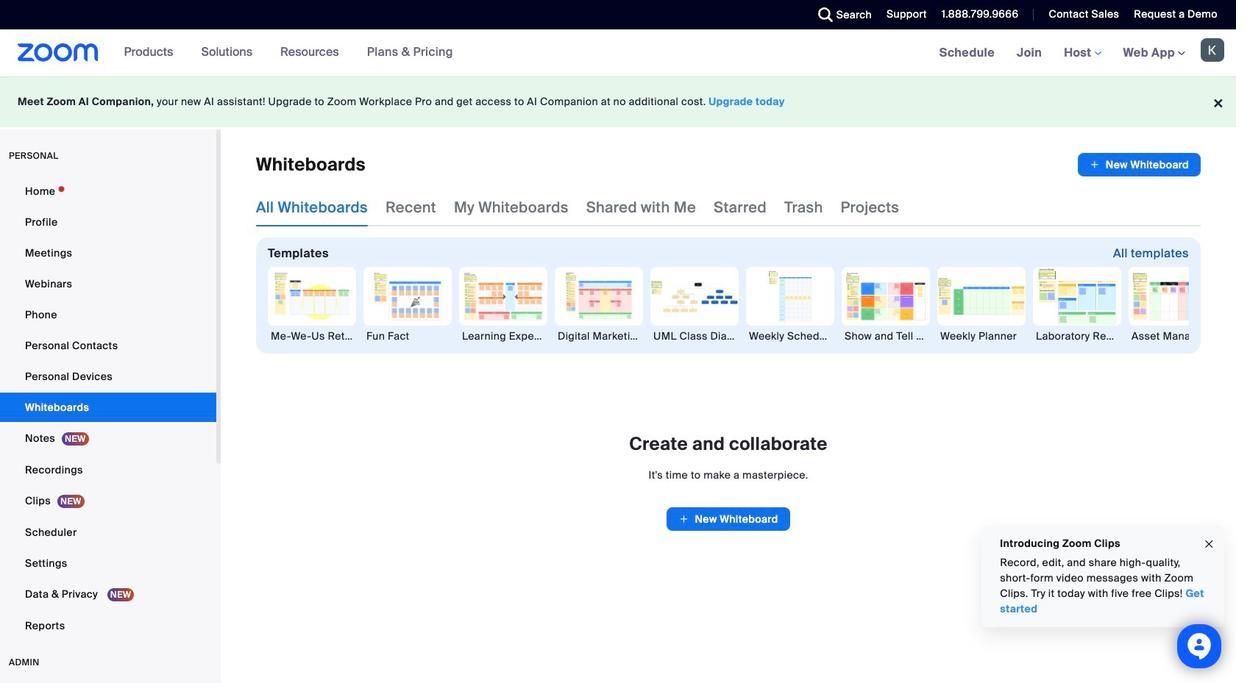 Task type: locate. For each thing, give the bounding box(es) containing it.
uml class diagram element
[[651, 329, 739, 344]]

me-we-us retrospective element
[[268, 329, 356, 344]]

1 horizontal spatial add image
[[1090, 157, 1100, 172]]

weekly planner element
[[938, 329, 1026, 344]]

0 horizontal spatial add image
[[679, 512, 689, 527]]

add image for the topmost application
[[1090, 157, 1100, 172]]

1 vertical spatial application
[[667, 508, 790, 531]]

add image for bottommost application
[[679, 512, 689, 527]]

0 horizontal spatial application
[[667, 508, 790, 531]]

personal menu menu
[[0, 177, 216, 642]]

weekly schedule element
[[746, 329, 835, 344]]

1 horizontal spatial application
[[1078, 153, 1201, 177]]

add image
[[1090, 157, 1100, 172], [679, 512, 689, 527]]

close image
[[1203, 536, 1215, 553]]

meetings navigation
[[928, 29, 1236, 77]]

application
[[1078, 153, 1201, 177], [667, 508, 790, 531]]

1 vertical spatial add image
[[679, 512, 689, 527]]

banner
[[0, 29, 1236, 77]]

tabs of all whiteboard page tab list
[[256, 188, 899, 227]]

profile picture image
[[1201, 38, 1225, 62]]

footer
[[0, 77, 1236, 127]]

0 vertical spatial add image
[[1090, 157, 1100, 172]]



Task type: vqa. For each thing, say whether or not it's contained in the screenshot.
Contacts 'button'
no



Task type: describe. For each thing, give the bounding box(es) containing it.
zoom logo image
[[18, 43, 98, 62]]

laboratory report element
[[1033, 329, 1122, 344]]

fun fact element
[[364, 329, 452, 344]]

asset management element
[[1129, 329, 1217, 344]]

learning experience canvas element
[[459, 329, 548, 344]]

0 vertical spatial application
[[1078, 153, 1201, 177]]

product information navigation
[[113, 29, 464, 77]]

digital marketing canvas element
[[555, 329, 643, 344]]

show and tell with a twist element
[[842, 329, 930, 344]]



